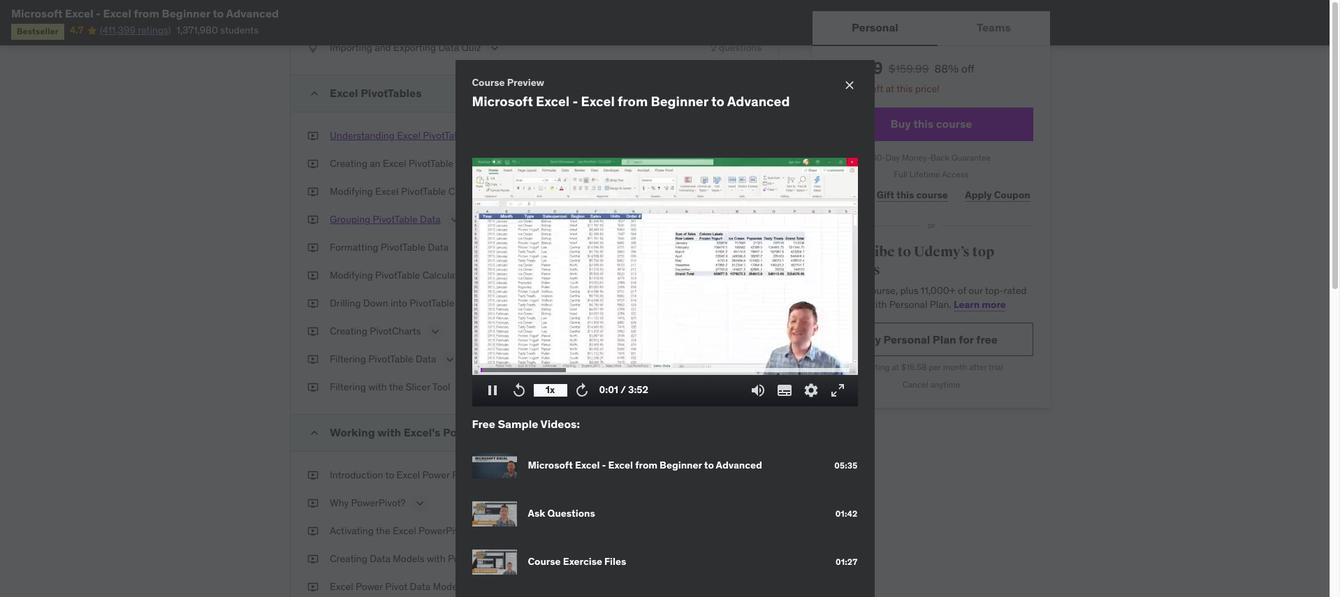 Task type: describe. For each thing, give the bounding box(es) containing it.
personal inside try personal plan for free link
[[883, 332, 930, 346]]

understanding excel pivottables
[[330, 129, 472, 142]]

microsoft excel - excel from beginner to advanced dialog
[[455, 60, 874, 597]]

excel inside understanding excel pivottables button
[[397, 129, 420, 142]]

1 xsmall image from the top
[[307, 129, 319, 143]]

88%
[[935, 61, 959, 75]]

videos:
[[540, 417, 580, 431]]

students
[[220, 24, 259, 37]]

personal inside get this course, plus 11,000+ of our top-rated courses, with personal plan.
[[889, 298, 927, 311]]

modifying excel pivottable calculations
[[330, 185, 502, 198]]

lifetime
[[909, 169, 940, 180]]

2 vertical spatial advanced
[[716, 459, 762, 472]]

try personal plan for free
[[865, 332, 998, 346]]

tool
[[432, 381, 450, 393]]

0 vertical spatial -
[[96, 6, 101, 20]]

04:09
[[735, 241, 762, 254]]

this inside $18.99 $159.99 88% off 1 day left at this price!
[[897, 82, 913, 95]]

understanding
[[330, 129, 395, 142]]

creating data models with powerpivot
[[330, 553, 497, 565]]

creating for creating an excel pivottable
[[330, 157, 367, 170]]

6 xsmall image from the top
[[307, 325, 319, 339]]

1 horizontal spatial pivot
[[452, 469, 474, 481]]

exporting
[[393, 41, 436, 54]]

pivottable inside button
[[373, 213, 418, 226]]

data up the modifying pivottable calculations
[[428, 241, 449, 254]]

modifying for modifying excel pivottable calculations
[[330, 185, 373, 198]]

udemy's
[[914, 243, 970, 261]]

modifying pivottable calculations
[[330, 269, 476, 282]]

2 vertical spatial beginner
[[660, 459, 702, 472]]

gift
[[877, 188, 894, 201]]

0 vertical spatial microsoft
[[11, 6, 63, 20]]

starting at $16.58 per month after trial cancel anytime
[[859, 362, 1003, 390]]

3 xsmall image from the top
[[307, 213, 319, 227]]

day
[[886, 152, 900, 163]]

try
[[865, 332, 881, 346]]

into
[[390, 297, 407, 310]]

grouping pivottable data
[[330, 213, 441, 226]]

filtering pivottable data
[[330, 353, 436, 365]]

pivottables inside button
[[423, 129, 472, 142]]

$159.99
[[889, 61, 929, 75]]

to left 04:36
[[704, 459, 714, 472]]

gift this course link
[[874, 181, 951, 209]]

data left models
[[370, 553, 390, 565]]

$16.58
[[901, 362, 927, 373]]

0 horizontal spatial microsoft excel - excel from beginner to advanced
[[11, 6, 279, 20]]

bestseller
[[17, 26, 59, 37]]

share
[[832, 188, 859, 201]]

relationships
[[462, 581, 521, 593]]

tab list containing personal
[[813, 11, 1050, 46]]

month
[[943, 362, 967, 373]]

of
[[958, 285, 966, 297]]

11,000+
[[921, 285, 955, 297]]

formatting pivottable data
[[330, 241, 449, 254]]

close modal image
[[842, 78, 856, 92]]

small image
[[307, 87, 321, 101]]

rewind 5 seconds image
[[510, 382, 527, 399]]

at inside $18.99 $159.99 88% off 1 day left at this price!
[[886, 82, 894, 95]]

powerpivot for addin
[[418, 525, 468, 537]]

access
[[942, 169, 969, 180]]

1 horizontal spatial power
[[422, 469, 450, 481]]

pivottable right 'into'
[[410, 297, 454, 310]]

data left model
[[410, 581, 431, 593]]

off
[[961, 61, 974, 75]]

to inside course preview microsoft excel - excel from beginner to advanced
[[711, 93, 724, 110]]

pivottable up the modifying pivottable calculations
[[381, 241, 425, 254]]

0 vertical spatial calculations
[[448, 185, 502, 198]]

xsmall image for why powerpivot?
[[307, 497, 319, 511]]

courses,
[[829, 298, 866, 311]]

modifying for modifying pivottable calculations
[[330, 269, 373, 282]]

4.7
[[70, 24, 84, 37]]

07:49
[[736, 213, 762, 226]]

why
[[330, 497, 349, 509]]

slicer
[[406, 381, 430, 393]]

data right 'into'
[[457, 297, 477, 310]]

course for gift this course
[[916, 188, 948, 201]]

05:35 inside the microsoft excel - excel from beginner to advanced dialog
[[834, 460, 858, 471]]

at inside starting at $16.58 per month after trial cancel anytime
[[892, 362, 899, 373]]

2 questions
[[711, 41, 762, 54]]

2 xsmall image from the top
[[307, 157, 319, 171]]

anytime
[[930, 380, 960, 390]]

0:01
[[599, 384, 618, 396]]

30-day money-back guarantee full lifetime access
[[872, 152, 991, 180]]

pivottable up 'into'
[[375, 269, 420, 282]]

7 xsmall image from the top
[[307, 553, 319, 566]]

trial
[[989, 362, 1003, 373]]

addin
[[470, 525, 496, 537]]

01:42
[[835, 508, 858, 519]]

0 horizontal spatial power
[[356, 581, 383, 593]]

0 vertical spatial pivottables
[[361, 86, 422, 100]]

09:00
[[734, 269, 762, 282]]

plan.
[[930, 298, 951, 311]]

forward 5 seconds image
[[573, 382, 590, 399]]

learn more link
[[954, 298, 1006, 311]]

left
[[869, 82, 883, 95]]

free
[[976, 332, 998, 346]]

learn
[[954, 298, 980, 311]]

more
[[982, 298, 1006, 311]]

1,371,980 students
[[176, 24, 259, 37]]

back
[[930, 152, 949, 163]]

tools
[[506, 426, 534, 440]]

0 vertical spatial beginner
[[162, 6, 210, 20]]

1 vertical spatial calculations
[[422, 269, 476, 282]]

drilling down into pivottable data
[[330, 297, 477, 310]]

pivottable up modifying excel pivottable calculations
[[409, 157, 453, 170]]

grouping
[[330, 213, 370, 226]]

pivottable down creating an excel pivottable
[[401, 185, 446, 198]]

powerpivot for tools
[[443, 426, 504, 440]]

creating for creating pivotcharts
[[330, 325, 367, 338]]

small image
[[307, 426, 321, 440]]

per
[[929, 362, 941, 373]]

get this course, plus 11,000+ of our top-rated courses, with personal plan.
[[829, 285, 1027, 311]]

51min
[[736, 87, 762, 99]]

why powerpivot?
[[330, 497, 406, 509]]

model
[[433, 581, 460, 593]]

2 vertical spatial from
[[635, 459, 657, 472]]

•
[[730, 87, 734, 99]]

mute image
[[749, 382, 766, 399]]

xsmall image for filtering pivottable data
[[307, 353, 319, 367]]

course for microsoft
[[472, 76, 505, 88]]

0 vertical spatial from
[[134, 6, 159, 20]]

filtering for filtering with the slicer tool
[[330, 381, 366, 393]]

04:36
[[735, 469, 762, 481]]

data up slicer
[[416, 353, 436, 365]]

1 vertical spatial the
[[376, 525, 390, 537]]

1x button
[[533, 378, 567, 402]]

settings image
[[802, 382, 819, 399]]

powerpivot?
[[351, 497, 406, 509]]

3:52
[[628, 384, 648, 396]]

an
[[370, 157, 380, 170]]



Task type: locate. For each thing, give the bounding box(es) containing it.
0 horizontal spatial pivot
[[385, 581, 407, 593]]

xsmall image for importing and exporting data quiz
[[307, 41, 319, 55]]

data left quiz on the left top of the page
[[438, 41, 459, 54]]

gift this course
[[877, 188, 948, 201]]

1 vertical spatial filtering
[[330, 381, 366, 393]]

quiz
[[461, 41, 481, 54]]

pivottable up filtering with the slicer tool
[[368, 353, 413, 365]]

1 vertical spatial advanced
[[727, 93, 790, 110]]

5 xsmall image from the top
[[307, 269, 319, 283]]

this inside button
[[913, 117, 934, 131]]

beginner
[[162, 6, 210, 20], [651, 93, 708, 110], [660, 459, 702, 472]]

course exercise files
[[528, 556, 626, 568]]

course down quiz on the left top of the page
[[472, 76, 505, 88]]

1 filtering from the top
[[330, 353, 366, 365]]

-
[[96, 6, 101, 20], [573, 93, 578, 110], [602, 459, 606, 472]]

1 vertical spatial 05:35
[[834, 460, 858, 471]]

creating pivotcharts
[[330, 325, 421, 338]]

8 xsmall image from the top
[[307, 581, 319, 594]]

2 modifying from the top
[[330, 269, 373, 282]]

course preview microsoft excel - excel from beginner to advanced
[[472, 76, 790, 110]]

2 filtering from the top
[[330, 381, 366, 393]]

power down "creating data models with powerpivot"
[[356, 581, 383, 593]]

the down the powerpivot?
[[376, 525, 390, 537]]

plan
[[933, 332, 956, 346]]

2 vertical spatial powerpivot
[[448, 553, 497, 565]]

5 xsmall image from the top
[[307, 381, 319, 395]]

1 vertical spatial powerpivot
[[418, 525, 468, 537]]

1,371,980
[[176, 24, 218, 37]]

personal down plus
[[889, 298, 927, 311]]

at left $16.58
[[892, 362, 899, 373]]

to up 1,371,980 students
[[213, 6, 224, 20]]

0 horizontal spatial -
[[96, 6, 101, 20]]

microsoft up bestseller
[[11, 6, 63, 20]]

$18.99
[[829, 57, 883, 79]]

0 vertical spatial course
[[472, 76, 505, 88]]

1 vertical spatial preview
[[679, 213, 713, 226]]

- inside course preview microsoft excel - excel from beginner to advanced
[[573, 93, 578, 110]]

2 vertical spatial personal
[[883, 332, 930, 346]]

3 xsmall image from the top
[[307, 297, 319, 311]]

at
[[886, 82, 894, 95], [892, 362, 899, 373]]

05:35 up 01:42 on the right of page
[[834, 460, 858, 471]]

working with excel's powerpivot tools button
[[330, 426, 762, 440]]

microsoft down working with excel's powerpivot tools dropdown button
[[528, 459, 573, 472]]

get
[[829, 285, 845, 297]]

pivottables up understanding excel pivottables
[[361, 86, 422, 100]]

grouping pivottable data button
[[330, 213, 441, 230]]

0 vertical spatial the
[[389, 381, 403, 393]]

progress bar slider
[[480, 362, 849, 378]]

xsmall image for filtering with the slicer tool
[[307, 381, 319, 395]]

0 vertical spatial filtering
[[330, 353, 366, 365]]

pivot
[[452, 469, 474, 481], [385, 581, 407, 593]]

0 horizontal spatial preview
[[507, 76, 544, 88]]

1 vertical spatial personal
[[889, 298, 927, 311]]

excel pivottables
[[330, 86, 422, 100]]

introduction
[[330, 469, 383, 481]]

personal up $16.58
[[883, 332, 930, 346]]

pause image
[[484, 382, 501, 399]]

1 horizontal spatial course
[[528, 556, 561, 568]]

filtering down filtering pivottable data
[[330, 381, 366, 393]]

06:31
[[737, 157, 762, 170]]

2 creating from the top
[[330, 325, 367, 338]]

10 lectures • 51min
[[680, 87, 762, 99]]

0 vertical spatial modifying
[[330, 185, 373, 198]]

modifying up grouping
[[330, 185, 373, 198]]

1 horizontal spatial 05:35
[[834, 460, 858, 471]]

with inside dropdown button
[[377, 426, 401, 440]]

advanced
[[226, 6, 279, 20], [727, 93, 790, 110], [716, 459, 762, 472]]

excel power pivot data model relationships
[[330, 581, 521, 593]]

beginner left 04:36
[[660, 459, 702, 472]]

starting
[[859, 362, 890, 373]]

pivot down working with excel's powerpivot tools
[[452, 469, 474, 481]]

preview inside course preview microsoft excel - excel from beginner to advanced
[[507, 76, 544, 88]]

pivottable up the formatting pivottable data
[[373, 213, 418, 226]]

teams button
[[938, 11, 1050, 45]]

0 vertical spatial advanced
[[226, 6, 279, 20]]

2 vertical spatial -
[[602, 459, 606, 472]]

powerpivot down addin
[[448, 553, 497, 565]]

this for get
[[847, 285, 864, 297]]

xsmall image
[[307, 41, 319, 55], [307, 185, 319, 199], [307, 297, 319, 311], [307, 353, 319, 367], [307, 381, 319, 395], [307, 469, 319, 483], [307, 497, 319, 511], [307, 525, 319, 538]]

at right left
[[886, 82, 894, 95]]

personal up the $18.99
[[852, 21, 898, 35]]

with down filtering pivottable data
[[368, 381, 387, 393]]

teams
[[977, 21, 1011, 35]]

personal button
[[813, 11, 938, 45]]

advanced inside course preview microsoft excel - excel from beginner to advanced
[[727, 93, 790, 110]]

tab list
[[813, 11, 1050, 46]]

1 horizontal spatial pivottables
[[423, 129, 472, 142]]

1 horizontal spatial microsoft excel - excel from beginner to advanced
[[528, 459, 762, 472]]

course left exercise
[[528, 556, 561, 568]]

coupon
[[994, 188, 1030, 201]]

full
[[894, 169, 907, 180]]

7 xsmall image from the top
[[307, 497, 319, 511]]

personal inside personal button
[[852, 21, 898, 35]]

top-
[[985, 285, 1004, 297]]

xsmall image for modifying excel pivottable calculations
[[307, 185, 319, 199]]

learn more
[[954, 298, 1006, 311]]

10
[[680, 87, 690, 99]]

xsmall image for drilling down into pivottable data
[[307, 297, 319, 311]]

0 vertical spatial course
[[936, 117, 972, 131]]

to up the powerpivot?
[[385, 469, 394, 481]]

cancel
[[902, 380, 928, 390]]

pivottables up creating an excel pivottable
[[423, 129, 472, 142]]

creating for creating data models with powerpivot
[[330, 553, 367, 565]]

1 vertical spatial at
[[892, 362, 899, 373]]

pivotcharts
[[370, 325, 421, 338]]

filtering with the slicer tool
[[330, 381, 450, 393]]

down
[[363, 297, 388, 310]]

0 vertical spatial pivot
[[452, 469, 474, 481]]

importing and exporting data quiz
[[330, 41, 481, 54]]

0 vertical spatial preview
[[507, 76, 544, 88]]

course
[[936, 117, 972, 131], [916, 188, 948, 201]]

1 vertical spatial microsoft excel - excel from beginner to advanced
[[528, 459, 762, 472]]

30-
[[872, 152, 886, 163]]

2 vertical spatial creating
[[330, 553, 367, 565]]

0:01 / 3:52
[[599, 384, 648, 396]]

course inside course preview microsoft excel - excel from beginner to advanced
[[472, 76, 505, 88]]

8 xsmall image from the top
[[307, 525, 319, 538]]

0 vertical spatial personal
[[852, 21, 898, 35]]

course,
[[866, 285, 898, 297]]

lectures
[[692, 87, 728, 99]]

share button
[[829, 181, 862, 209]]

1 horizontal spatial -
[[573, 93, 578, 110]]

and
[[375, 41, 391, 54]]

try personal plan for free link
[[829, 323, 1033, 357]]

microsoft excel - excel from beginner to advanced inside dialog
[[528, 459, 762, 472]]

data inside button
[[420, 213, 441, 226]]

questions
[[719, 41, 762, 54]]

drilling
[[330, 297, 361, 310]]

activating the excel powerpivot addin
[[330, 525, 496, 537]]

1
[[843, 82, 848, 95]]

beginner inside course preview microsoft excel - excel from beginner to advanced
[[651, 93, 708, 110]]

or
[[927, 220, 935, 231]]

filtering for filtering pivottable data
[[330, 353, 366, 365]]

(411,399 ratings)
[[100, 24, 171, 37]]

1 vertical spatial pivot
[[385, 581, 407, 593]]

creating down the activating
[[330, 553, 367, 565]]

04:02
[[735, 325, 762, 338]]

to
[[213, 6, 224, 20], [711, 93, 724, 110], [897, 243, 911, 261], [704, 459, 714, 472], [385, 469, 394, 481]]

apply
[[965, 188, 992, 201]]

01:27
[[836, 557, 858, 567]]

subscribe
[[829, 243, 895, 261]]

microsoft inside course preview microsoft excel - excel from beginner to advanced
[[472, 93, 533, 110]]

beginner left •
[[651, 93, 708, 110]]

fullscreen image
[[829, 382, 846, 399]]

/
[[620, 384, 626, 396]]

05:35 up 07:49
[[736, 185, 762, 198]]

1 creating from the top
[[330, 157, 367, 170]]

0 vertical spatial power
[[422, 469, 450, 481]]

1 vertical spatial power
[[356, 581, 383, 593]]

1 vertical spatial microsoft
[[472, 93, 533, 110]]

0 vertical spatial powerpivot
[[443, 426, 504, 440]]

1 vertical spatial -
[[573, 93, 578, 110]]

1 modifying from the top
[[330, 185, 373, 198]]

to left the udemy's at the top right of the page
[[897, 243, 911, 261]]

course for files
[[528, 556, 561, 568]]

xsmall image for activating the excel powerpivot addin
[[307, 525, 319, 538]]

4 xsmall image from the top
[[307, 353, 319, 367]]

course inside button
[[936, 117, 972, 131]]

this for buy
[[913, 117, 934, 131]]

this down the $159.99
[[897, 82, 913, 95]]

course down lifetime
[[916, 188, 948, 201]]

1 horizontal spatial preview
[[679, 213, 713, 226]]

data down modifying excel pivottable calculations
[[420, 213, 441, 226]]

top
[[972, 243, 994, 261]]

course for buy this course
[[936, 117, 972, 131]]

1 vertical spatial from
[[618, 93, 648, 110]]

$18.99 $159.99 88% off 1 day left at this price!
[[829, 57, 974, 95]]

the left slicer
[[389, 381, 403, 393]]

creating
[[330, 157, 367, 170], [330, 325, 367, 338], [330, 553, 367, 565]]

(411,399
[[100, 24, 136, 37]]

powerpivot inside dropdown button
[[443, 426, 504, 440]]

microsoft
[[11, 6, 63, 20], [472, 93, 533, 110], [528, 459, 573, 472]]

creating left an
[[330, 157, 367, 170]]

02:56
[[736, 353, 762, 365]]

microsoft down quiz on the left top of the page
[[472, 93, 533, 110]]

to left •
[[711, 93, 724, 110]]

course up back
[[936, 117, 972, 131]]

1 vertical spatial course
[[916, 188, 948, 201]]

0 horizontal spatial course
[[472, 76, 505, 88]]

xsmall image for introduction to excel power pivot
[[307, 469, 319, 483]]

2 vertical spatial microsoft
[[528, 459, 573, 472]]

this inside get this course, plus 11,000+ of our top-rated courses, with personal plan.
[[847, 285, 864, 297]]

1 vertical spatial modifying
[[330, 269, 373, 282]]

to inside subscribe to udemy's top courses
[[897, 243, 911, 261]]

from inside course preview microsoft excel - excel from beginner to advanced
[[618, 93, 648, 110]]

courses
[[829, 261, 880, 278]]

questions
[[547, 508, 595, 520]]

xsmall image
[[307, 129, 319, 143], [307, 157, 319, 171], [307, 213, 319, 227], [307, 241, 319, 255], [307, 269, 319, 283], [307, 325, 319, 339], [307, 553, 319, 566], [307, 581, 319, 594]]

subtitles image
[[776, 382, 793, 399]]

filtering down creating pivotcharts
[[330, 353, 366, 365]]

our
[[969, 285, 983, 297]]

beginner up 1,371,980
[[162, 6, 210, 20]]

0 vertical spatial creating
[[330, 157, 367, 170]]

0 vertical spatial at
[[886, 82, 894, 95]]

filtering
[[330, 353, 366, 365], [330, 381, 366, 393]]

with right models
[[427, 553, 445, 565]]

plus
[[900, 285, 918, 297]]

buy this course
[[890, 117, 972, 131]]

04:11
[[740, 297, 762, 310]]

this up courses,
[[847, 285, 864, 297]]

after
[[969, 362, 987, 373]]

pivot down models
[[385, 581, 407, 593]]

day
[[850, 82, 867, 95]]

0 vertical spatial 05:35
[[736, 185, 762, 198]]

this right buy
[[913, 117, 934, 131]]

powerpivot left addin
[[418, 525, 468, 537]]

working with excel's powerpivot tools
[[330, 426, 534, 440]]

2 horizontal spatial -
[[602, 459, 606, 472]]

with
[[868, 298, 887, 311], [368, 381, 387, 393], [377, 426, 401, 440], [427, 553, 445, 565]]

this right 'gift'
[[896, 188, 914, 201]]

powerpivot down "pause" icon
[[443, 426, 504, 440]]

power
[[422, 469, 450, 481], [356, 581, 383, 593]]

6 xsmall image from the top
[[307, 469, 319, 483]]

apply coupon button
[[962, 181, 1033, 209]]

importing
[[330, 41, 372, 54]]

with inside get this course, plus 11,000+ of our top-rated courses, with personal plan.
[[868, 298, 887, 311]]

0 vertical spatial microsoft excel - excel from beginner to advanced
[[11, 6, 279, 20]]

models
[[393, 553, 425, 565]]

pivottable
[[409, 157, 453, 170], [401, 185, 446, 198], [373, 213, 418, 226], [381, 241, 425, 254], [375, 269, 420, 282], [410, 297, 454, 310], [368, 353, 413, 365]]

0 horizontal spatial 05:35
[[736, 185, 762, 198]]

buy this course button
[[829, 107, 1033, 141]]

buy
[[890, 117, 911, 131]]

1 vertical spatial creating
[[330, 325, 367, 338]]

this for gift
[[896, 188, 914, 201]]

excel's
[[404, 426, 440, 440]]

0 horizontal spatial pivottables
[[361, 86, 422, 100]]

1 vertical spatial beginner
[[651, 93, 708, 110]]

with down course,
[[868, 298, 887, 311]]

3 creating from the top
[[330, 553, 367, 565]]

with left excel's at the bottom
[[377, 426, 401, 440]]

working
[[330, 426, 375, 440]]

4 xsmall image from the top
[[307, 241, 319, 255]]

modifying down formatting
[[330, 269, 373, 282]]

1 xsmall image from the top
[[307, 41, 319, 55]]

power down working with excel's powerpivot tools
[[422, 469, 450, 481]]

1 vertical spatial pivottables
[[423, 129, 472, 142]]

1 vertical spatial course
[[528, 556, 561, 568]]

creating down drilling
[[330, 325, 367, 338]]

2 xsmall image from the top
[[307, 185, 319, 199]]



Task type: vqa. For each thing, say whether or not it's contained in the screenshot.
the topmost THE JOBS
no



